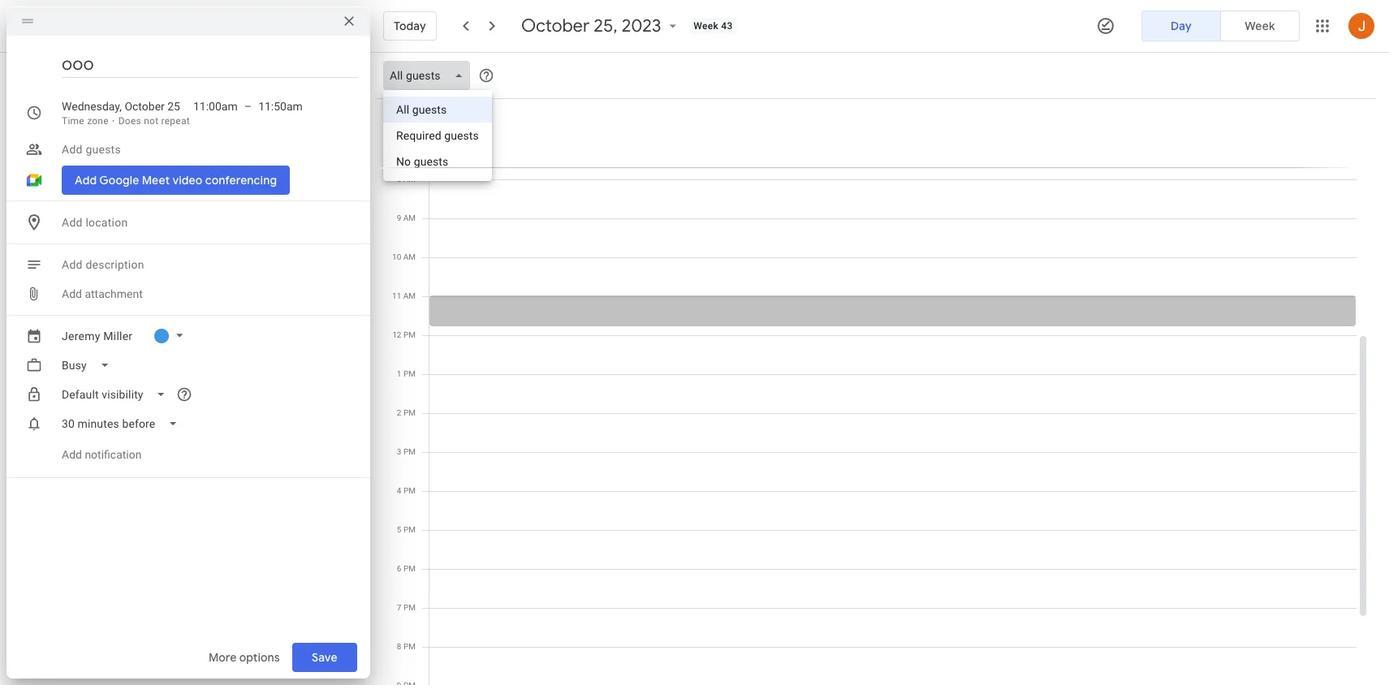 Task type: locate. For each thing, give the bounding box(es) containing it.
am
[[403, 175, 416, 184], [403, 214, 416, 222], [403, 253, 416, 261], [403, 291, 416, 300]]

5
[[397, 525, 402, 534]]

not
[[144, 115, 159, 127]]

1 vertical spatial october
[[125, 100, 165, 113]]

1 add from the top
[[62, 143, 83, 156]]

12 pm
[[392, 330, 416, 339]]

week inside radio
[[1245, 19, 1275, 33]]

grid containing gmt-07
[[377, 99, 1370, 685]]

add up add attachment
[[62, 258, 83, 271]]

pm
[[404, 330, 416, 339], [403, 369, 416, 378], [403, 408, 416, 417], [403, 447, 416, 456], [403, 486, 416, 495], [403, 525, 416, 534], [403, 564, 416, 573], [403, 603, 416, 612], [403, 642, 416, 651]]

pm down 7 pm
[[403, 642, 416, 651]]

7 pm from the top
[[403, 564, 416, 573]]

add attachment
[[62, 287, 143, 300]]

wednesday, october 25
[[62, 100, 180, 113]]

add for add attachment
[[62, 287, 82, 300]]

week right day
[[1245, 19, 1275, 33]]

gmt-
[[387, 154, 406, 163]]

add attachment button
[[55, 279, 149, 309]]

pm for 2 pm
[[403, 408, 416, 417]]

Day radio
[[1142, 11, 1221, 41]]

add left notification at the left bottom of page
[[62, 448, 82, 461]]

07
[[406, 154, 415, 163]]

add inside dropdown button
[[62, 216, 83, 229]]

3 pm from the top
[[403, 408, 416, 417]]

pm right 6
[[403, 564, 416, 573]]

add for add guests
[[62, 143, 83, 156]]

week left 43
[[694, 20, 719, 32]]

week 43
[[694, 20, 733, 32]]

am for 11 am
[[403, 291, 416, 300]]

does not repeat
[[118, 115, 190, 127]]

9 pm from the top
[[403, 642, 416, 651]]

add left attachment
[[62, 287, 82, 300]]

1 am from the top
[[403, 175, 416, 184]]

today
[[394, 19, 426, 33]]

None field
[[383, 61, 476, 90], [55, 351, 122, 380], [55, 380, 179, 409], [55, 409, 191, 438], [383, 61, 476, 90], [55, 351, 122, 380], [55, 380, 179, 409], [55, 409, 191, 438]]

8 down 7
[[397, 642, 402, 651]]

wednesday,
[[62, 100, 122, 113]]

october left 25,
[[521, 15, 589, 37]]

october up not
[[125, 100, 165, 113]]

pm for 4 pm
[[403, 486, 416, 495]]

add left location
[[62, 216, 83, 229]]

8 am
[[397, 175, 416, 184]]

pm right 4
[[403, 486, 416, 495]]

am right 11
[[403, 291, 416, 300]]

does
[[118, 115, 141, 127]]

add for add location
[[62, 216, 83, 229]]

3 add from the top
[[62, 258, 83, 271]]

1 pm from the top
[[404, 330, 416, 339]]

notification
[[85, 448, 142, 461]]

add inside dropdown button
[[62, 143, 83, 156]]

pm right 3 at the left bottom of page
[[403, 447, 416, 456]]

pm right 2
[[403, 408, 416, 417]]

1 vertical spatial 8
[[397, 642, 402, 651]]

5 pm from the top
[[403, 486, 416, 495]]

1 horizontal spatial week
[[1245, 19, 1275, 33]]

5 add from the top
[[62, 448, 82, 461]]

day
[[1171, 19, 1192, 33]]

3 am from the top
[[403, 253, 416, 261]]

8
[[397, 175, 401, 184], [397, 642, 402, 651]]

6 pm
[[397, 564, 416, 573]]

8 pm from the top
[[403, 603, 416, 612]]

1 pm
[[397, 369, 416, 378]]

4 am from the top
[[403, 291, 416, 300]]

pm right 7
[[403, 603, 416, 612]]

column header
[[429, 99, 1357, 167]]

pm right 5
[[403, 525, 416, 534]]

2 8 from the top
[[397, 642, 402, 651]]

add notification button
[[55, 435, 148, 474]]

1 8 from the top
[[397, 175, 401, 184]]

11
[[392, 291, 401, 300]]

2
[[397, 408, 402, 417]]

guest filter list box
[[383, 90, 492, 181]]

option group
[[1142, 11, 1300, 41]]

add location button
[[55, 208, 357, 237]]

add inside 'dropdown button'
[[62, 258, 83, 271]]

week
[[1245, 19, 1275, 33], [694, 20, 719, 32]]

8 pm
[[397, 642, 416, 651]]

11:00am – 11:50am
[[193, 100, 303, 113]]

pm right 12
[[404, 330, 416, 339]]

time
[[62, 115, 84, 127]]

grid
[[377, 99, 1370, 685]]

10 am
[[392, 253, 416, 261]]

2 pm from the top
[[403, 369, 416, 378]]

pm for 8 pm
[[403, 642, 416, 651]]

am right 9 at the top left of page
[[403, 214, 416, 222]]

attachment
[[85, 287, 143, 300]]

am right 10
[[403, 253, 416, 261]]

7 pm
[[397, 603, 416, 612]]

4 pm from the top
[[403, 447, 416, 456]]

2 am from the top
[[403, 214, 416, 222]]

add description button
[[55, 250, 357, 279]]

0 vertical spatial 8
[[397, 175, 401, 184]]

add location
[[62, 216, 128, 229]]

option group containing day
[[1142, 11, 1300, 41]]

8 down gmt-07 at top
[[397, 175, 401, 184]]

6 pm from the top
[[403, 525, 416, 534]]

1 horizontal spatial october
[[521, 15, 589, 37]]

am down 07
[[403, 175, 416, 184]]

zone
[[87, 115, 109, 127]]

add down time
[[62, 143, 83, 156]]

0 horizontal spatial week
[[694, 20, 719, 32]]

2 add from the top
[[62, 216, 83, 229]]

add guests
[[62, 143, 121, 156]]

4 add from the top
[[62, 287, 82, 300]]

add
[[62, 143, 83, 156], [62, 216, 83, 229], [62, 258, 83, 271], [62, 287, 82, 300], [62, 448, 82, 461]]

2 pm
[[397, 408, 416, 417]]

october
[[521, 15, 589, 37], [125, 100, 165, 113]]

pm right the 1
[[403, 369, 416, 378]]



Task type: vqa. For each thing, say whether or not it's contained in the screenshot.
'Last'
no



Task type: describe. For each thing, give the bounding box(es) containing it.
add for add description
[[62, 258, 83, 271]]

add notification
[[62, 448, 142, 461]]

time zone
[[62, 115, 109, 127]]

Add title text field
[[62, 52, 357, 76]]

4 pm
[[397, 486, 416, 495]]

pm for 5 pm
[[403, 525, 416, 534]]

12
[[392, 330, 402, 339]]

9 am
[[397, 214, 416, 222]]

week for week
[[1245, 19, 1275, 33]]

25,
[[594, 15, 617, 37]]

11 am
[[392, 291, 416, 300]]

11:50am
[[258, 100, 303, 113]]

1
[[397, 369, 402, 378]]

0 horizontal spatial october
[[125, 100, 165, 113]]

repeat
[[161, 115, 190, 127]]

11:00am
[[193, 100, 238, 113]]

add for add notification
[[62, 448, 82, 461]]

8 for 8 am
[[397, 175, 401, 184]]

add description
[[62, 258, 144, 271]]

guests
[[86, 143, 121, 156]]

am for 9 am
[[403, 214, 416, 222]]

miller
[[103, 330, 133, 343]]

jeremy miller
[[62, 330, 133, 343]]

to element
[[244, 98, 252, 114]]

october 25, 2023 button
[[515, 15, 687, 37]]

9
[[397, 214, 401, 222]]

4
[[397, 486, 402, 495]]

today button
[[383, 6, 437, 45]]

no guests option
[[383, 149, 492, 175]]

7
[[397, 603, 402, 612]]

6
[[397, 564, 402, 573]]

10
[[392, 253, 401, 261]]

jeremy
[[62, 330, 100, 343]]

pm for 6 pm
[[403, 564, 416, 573]]

Week radio
[[1220, 11, 1300, 41]]

–
[[244, 100, 252, 113]]

43
[[721, 20, 733, 32]]

5 pm
[[397, 525, 416, 534]]

pm for 12 pm
[[404, 330, 416, 339]]

all guests option
[[383, 97, 492, 123]]

2023
[[621, 15, 661, 37]]

pm for 7 pm
[[403, 603, 416, 612]]

pm for 1 pm
[[403, 369, 416, 378]]

location
[[86, 216, 128, 229]]

am for 10 am
[[403, 253, 416, 261]]

add guests button
[[55, 135, 357, 164]]

required guests option
[[383, 123, 492, 149]]

gmt-07
[[387, 154, 415, 163]]

3
[[397, 447, 402, 456]]

am for 8 am
[[403, 175, 416, 184]]

october 25, 2023
[[521, 15, 661, 37]]

8 for 8 pm
[[397, 642, 402, 651]]

0 vertical spatial october
[[521, 15, 589, 37]]

description
[[86, 258, 144, 271]]

pm for 3 pm
[[403, 447, 416, 456]]

3 pm
[[397, 447, 416, 456]]

25
[[167, 100, 180, 113]]

week for week 43
[[694, 20, 719, 32]]



